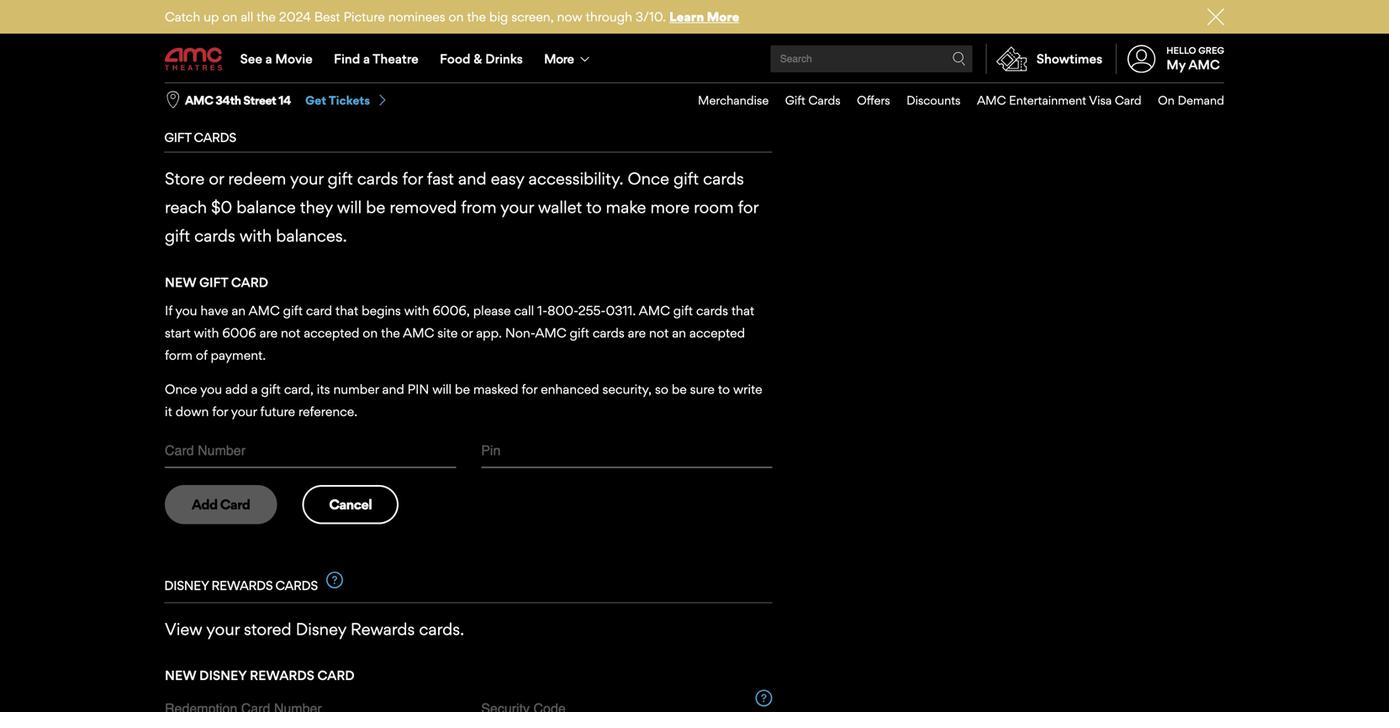 Task type: locate. For each thing, give the bounding box(es) containing it.
please
[[473, 303, 511, 318]]

0 vertical spatial view
[[165, 0, 203, 0]]

and for easy
[[458, 168, 487, 189]]

form inside view your stored cards, add new cards and select which you'd like to be your primary form of payment.
[[227, 9, 262, 29]]

or up $0
[[209, 168, 224, 189]]

are
[[260, 325, 278, 341], [628, 325, 646, 341]]

1 vertical spatial of
[[196, 347, 208, 363]]

2024
[[279, 9, 311, 24]]

view your stored disney rewards cards.
[[165, 620, 465, 640]]

1 vertical spatial cards
[[275, 578, 318, 593]]

1 horizontal spatial a
[[266, 51, 272, 66]]

amc down showtimes image
[[978, 93, 1007, 108]]

gift up future
[[261, 382, 281, 397]]

once up down
[[165, 382, 197, 397]]

0 horizontal spatial with
[[194, 325, 219, 341]]

a for theatre
[[363, 51, 370, 66]]

greg
[[1199, 45, 1225, 56]]

0 vertical spatial new
[[165, 275, 196, 290]]

showtimes image
[[987, 44, 1037, 74]]

balances.
[[276, 226, 347, 246]]

on inside if you have an amc gift card that begins with 6006, please call 1-800-255-0311. amc gift cards that start with 6006 are not accepted on the amc site or app. non-amc gift cards are not an accepted form of payment.
[[363, 325, 378, 341]]

more button
[[534, 35, 604, 82]]

you inside once you add a gift card, its number and pin will be masked for enhanced security, so be sure to write it down for your future reference.
[[200, 382, 222, 397]]

rewards
[[211, 578, 273, 593]]

find
[[334, 51, 360, 66]]

stored inside view your stored cards, add new cards and select which you'd like to be your primary form of payment.
[[244, 0, 292, 0]]

0 vertical spatial more
[[707, 9, 740, 24]]

menu containing more
[[165, 35, 1225, 82]]

view for view your stored disney rewards cards.
[[165, 620, 203, 640]]

1 horizontal spatial are
[[628, 325, 646, 341]]

the left big
[[467, 9, 486, 24]]

more right learn
[[707, 9, 740, 24]]

and left "pin"
[[382, 382, 404, 397]]

cards inside view your stored cards, add new cards and select which you'd like to be your primary form of payment.
[[415, 0, 456, 0]]

and up from
[[458, 168, 487, 189]]

so
[[655, 382, 669, 397]]

an
[[232, 303, 246, 318], [672, 325, 687, 341]]

1 not from the left
[[281, 325, 301, 341]]

the down begins
[[381, 325, 400, 341]]

1 horizontal spatial of
[[267, 9, 282, 29]]

1 vertical spatial new
[[165, 668, 196, 684]]

gift left the cards
[[786, 93, 806, 108]]

or inside store or redeem your gift cards for fast and easy accessibility. once gift cards reach $0 balance they will be removed from your wallet to make more room for gift cards with balances.
[[209, 168, 224, 189]]

see a movie
[[240, 51, 313, 66]]

form right up
[[227, 9, 262, 29]]

that up write
[[732, 303, 755, 318]]

0 horizontal spatial add
[[225, 382, 248, 397]]

gift cards
[[786, 93, 841, 108]]

view inside view your stored cards, add new cards and select which you'd like to be your primary form of payment.
[[165, 0, 203, 0]]

1 vertical spatial an
[[672, 325, 687, 341]]

on down begins
[[363, 325, 378, 341]]

of
[[267, 9, 282, 29], [196, 347, 208, 363]]

menu down submit search icon
[[682, 83, 1225, 118]]

0 horizontal spatial once
[[165, 382, 197, 397]]

add inside view your stored cards, add new cards and select which you'd like to be your primary form of payment.
[[345, 0, 374, 0]]

cards,
[[296, 0, 341, 0]]

theatre
[[373, 51, 419, 66]]

select
[[492, 0, 537, 0]]

0 horizontal spatial or
[[209, 168, 224, 189]]

if
[[165, 303, 172, 318]]

user profile image
[[1119, 45, 1166, 73]]

get tickets
[[305, 93, 370, 108]]

2 vertical spatial to
[[718, 382, 730, 397]]

1 horizontal spatial payment.
[[286, 9, 357, 29]]

0 vertical spatial or
[[209, 168, 224, 189]]

1 vertical spatial payment.
[[211, 347, 266, 363]]

card up 6006
[[231, 275, 268, 290]]

0 vertical spatial once
[[628, 168, 670, 189]]

cards right gift
[[194, 129, 236, 145]]

be inside view your stored cards, add new cards and select which you'd like to be your primary form of payment.
[[685, 0, 704, 0]]

payment. inside view your stored cards, add new cards and select which you'd like to be your primary form of payment.
[[286, 9, 357, 29]]

card right visa
[[1115, 93, 1142, 108]]

a left 'card,'
[[251, 382, 258, 397]]

cards.
[[419, 620, 465, 640]]

showtimes
[[1037, 51, 1103, 66]]

gift up they
[[328, 168, 353, 189]]

0 vertical spatial menu
[[165, 35, 1225, 82]]

1 horizontal spatial accepted
[[690, 325, 746, 341]]

cancel button
[[302, 485, 399, 524]]

amc down the greg
[[1189, 57, 1221, 72]]

amc right 0311.
[[639, 303, 670, 318]]

with
[[240, 226, 272, 246], [404, 303, 430, 318], [194, 325, 219, 341]]

of right "all"
[[267, 9, 282, 29]]

0 vertical spatial and
[[460, 0, 488, 0]]

cards up view your stored disney rewards cards.
[[275, 578, 318, 593]]

1 new from the top
[[165, 275, 196, 290]]

0 vertical spatial add
[[345, 0, 374, 0]]

1 vertical spatial will
[[433, 382, 452, 397]]

0 vertical spatial you
[[175, 303, 197, 318]]

0 horizontal spatial that
[[336, 303, 359, 318]]

0 vertical spatial an
[[232, 303, 246, 318]]

&
[[474, 51, 482, 66]]

see
[[240, 51, 262, 66]]

0 horizontal spatial of
[[196, 347, 208, 363]]

stored up "all"
[[244, 0, 292, 0]]

food & drinks
[[440, 51, 523, 66]]

1 vertical spatial to
[[587, 197, 602, 217]]

more down the now
[[544, 51, 574, 66]]

to right sure
[[718, 382, 730, 397]]

1 vertical spatial with
[[404, 303, 430, 318]]

you up down
[[200, 382, 222, 397]]

for right room
[[738, 197, 759, 217]]

menu
[[165, 35, 1225, 82], [682, 83, 1225, 118]]

will right they
[[337, 197, 362, 217]]

0 vertical spatial of
[[267, 9, 282, 29]]

1 stored from the top
[[244, 0, 292, 0]]

1 horizontal spatial gift
[[786, 93, 806, 108]]

and for pin
[[382, 382, 404, 397]]

1 horizontal spatial cards
[[275, 578, 318, 593]]

0 horizontal spatial more
[[544, 51, 574, 66]]

drinks
[[486, 51, 523, 66]]

0 horizontal spatial will
[[337, 197, 362, 217]]

0 vertical spatial stored
[[244, 0, 292, 0]]

once up more
[[628, 168, 670, 189]]

fast
[[427, 168, 454, 189]]

the inside if you have an amc gift card that begins with 6006, please call 1-800-255-0311. amc gift cards that start with 6006 are not accepted on the amc site or app. non-amc gift cards are not an accepted form of payment.
[[381, 325, 400, 341]]

amc left 34th
[[185, 93, 213, 108]]

on
[[222, 9, 238, 24], [449, 9, 464, 24], [363, 325, 378, 341]]

stored up "new disney rewards card"
[[244, 620, 292, 640]]

catch
[[165, 9, 200, 24]]

are right 6006
[[260, 325, 278, 341]]

be right so
[[672, 382, 687, 397]]

removed
[[390, 197, 457, 217]]

disney
[[296, 620, 347, 640], [199, 668, 247, 684]]

gift cards
[[164, 129, 236, 145]]

your left future
[[231, 404, 257, 420]]

payment. down cards,
[[286, 9, 357, 29]]

1 horizontal spatial with
[[240, 226, 272, 246]]

1 vertical spatial once
[[165, 382, 197, 397]]

with down balance
[[240, 226, 272, 246]]

1 vertical spatial view
[[165, 620, 203, 640]]

0 vertical spatial cards
[[194, 129, 236, 145]]

on demand
[[1159, 93, 1225, 108]]

form inside if you have an amc gift card that begins with 6006, please call 1-800-255-0311. amc gift cards that start with 6006 are not accepted on the amc site or app. non-amc gift cards are not an accepted form of payment.
[[165, 347, 193, 363]]

payment. down 6006
[[211, 347, 266, 363]]

2 horizontal spatial to
[[718, 382, 730, 397]]

Card Number number field
[[165, 435, 456, 468]]

0 horizontal spatial not
[[281, 325, 301, 341]]

a
[[266, 51, 272, 66], [363, 51, 370, 66], [251, 382, 258, 397]]

form
[[227, 9, 262, 29], [165, 347, 193, 363]]

or right site
[[461, 325, 473, 341]]

rewards left cards.
[[351, 620, 415, 640]]

a right see
[[266, 51, 272, 66]]

1 horizontal spatial an
[[672, 325, 687, 341]]

0 vertical spatial payment.
[[286, 9, 357, 29]]

1 horizontal spatial that
[[732, 303, 755, 318]]

will
[[337, 197, 362, 217], [433, 382, 452, 397]]

card inside add card button
[[224, 58, 254, 75]]

to inside view your stored cards, add new cards and select which you'd like to be your primary form of payment.
[[665, 0, 681, 0]]

be up learn
[[685, 0, 704, 0]]

gift cards link
[[769, 83, 841, 118]]

1 vertical spatial you
[[200, 382, 222, 397]]

add down 6006
[[225, 382, 248, 397]]

cards
[[194, 129, 236, 145], [275, 578, 318, 593]]

get tickets link
[[305, 93, 389, 108]]

1 horizontal spatial to
[[665, 0, 681, 0]]

2 horizontal spatial the
[[467, 9, 486, 24]]

1 horizontal spatial or
[[461, 325, 473, 341]]

you right the if
[[175, 303, 197, 318]]

view your stored cards, add new cards and select which you'd like to be your primary form of payment.
[[165, 0, 742, 29]]

2 stored from the top
[[244, 620, 292, 640]]

1 vertical spatial or
[[461, 325, 473, 341]]

accepted down card
[[304, 325, 360, 341]]

card
[[224, 58, 254, 75], [1115, 93, 1142, 108], [231, 275, 268, 290], [318, 668, 355, 684]]

room
[[694, 197, 734, 217]]

2 that from the left
[[732, 303, 755, 318]]

and up catch up on all the 2024 best picture nominees on the big screen, now through 3/10. learn more
[[460, 0, 488, 0]]

amc
[[1189, 57, 1221, 72], [978, 93, 1007, 108], [185, 93, 213, 108], [249, 303, 280, 318], [639, 303, 670, 318], [403, 325, 434, 341], [536, 325, 567, 341]]

a inside "link"
[[363, 51, 370, 66]]

a right find
[[363, 51, 370, 66]]

you inside if you have an amc gift card that begins with 6006, please call 1-800-255-0311. amc gift cards that start with 6006 are not accepted on the amc site or app. non-amc gift cards are not an accepted form of payment.
[[175, 303, 197, 318]]

Security Code text field
[[481, 693, 773, 713]]

0 horizontal spatial an
[[232, 303, 246, 318]]

1 view from the top
[[165, 0, 203, 0]]

1 vertical spatial menu
[[682, 83, 1225, 118]]

on left "all"
[[222, 9, 238, 24]]

gift up have
[[199, 275, 228, 290]]

0 horizontal spatial a
[[251, 382, 258, 397]]

1 vertical spatial rewards
[[250, 668, 315, 684]]

2 view from the top
[[165, 620, 203, 640]]

add
[[345, 0, 374, 0], [225, 382, 248, 397]]

the right "all"
[[257, 9, 276, 24]]

cards up sure
[[697, 303, 729, 318]]

1 horizontal spatial rewards
[[351, 620, 415, 640]]

stored
[[244, 0, 292, 0], [244, 620, 292, 640]]

amc up 6006
[[249, 303, 280, 318]]

0 horizontal spatial disney
[[199, 668, 247, 684]]

amc logo image
[[165, 47, 224, 70], [165, 47, 224, 70]]

1 horizontal spatial not
[[650, 325, 669, 341]]

0 horizontal spatial are
[[260, 325, 278, 341]]

movie
[[275, 51, 313, 66]]

0 horizontal spatial to
[[587, 197, 602, 217]]

once inside store or redeem your gift cards for fast and easy accessibility. once gift cards reach $0 balance they will be removed from your wallet to make more room for gift cards with balances.
[[628, 168, 670, 189]]

0 horizontal spatial payment.
[[211, 347, 266, 363]]

cards up catch up on all the 2024 best picture nominees on the big screen, now through 3/10. learn more
[[415, 0, 456, 0]]

with left 6006, at the top
[[404, 303, 430, 318]]

0 horizontal spatial you
[[175, 303, 197, 318]]

1 vertical spatial and
[[458, 168, 487, 189]]

of inside if you have an amc gift card that begins with 6006, please call 1-800-255-0311. amc gift cards that start with 6006 are not accepted on the amc site or app. non-amc gift cards are not an accepted form of payment.
[[196, 347, 208, 363]]

1 horizontal spatial add
[[345, 0, 374, 0]]

1 vertical spatial add
[[225, 382, 248, 397]]

1 horizontal spatial will
[[433, 382, 452, 397]]

2 new from the top
[[165, 668, 196, 684]]

cards down 0311.
[[593, 325, 625, 341]]

not right 6006
[[281, 325, 301, 341]]

discounts
[[907, 93, 961, 108]]

view down disney
[[165, 620, 203, 640]]

14
[[279, 93, 291, 108]]

be
[[685, 0, 704, 0], [366, 197, 386, 217], [455, 382, 470, 397], [672, 382, 687, 397]]

primary
[[165, 9, 223, 29]]

your
[[206, 0, 240, 0], [708, 0, 742, 0], [290, 168, 324, 189], [501, 197, 534, 217], [231, 404, 257, 420], [206, 620, 240, 640]]

of down have
[[196, 347, 208, 363]]

2 vertical spatial with
[[194, 325, 219, 341]]

gift down reach
[[165, 226, 190, 246]]

1 vertical spatial disney
[[199, 668, 247, 684]]

card right add
[[224, 58, 254, 75]]

with down have
[[194, 325, 219, 341]]

that right card
[[336, 303, 359, 318]]

once
[[628, 168, 670, 189], [165, 382, 197, 397]]

1 horizontal spatial form
[[227, 9, 262, 29]]

menu down learn
[[165, 35, 1225, 82]]

wallet
[[538, 197, 582, 217]]

1 horizontal spatial disney
[[296, 620, 347, 640]]

will right "pin"
[[433, 382, 452, 397]]

of inside view your stored cards, add new cards and select which you'd like to be your primary form of payment.
[[267, 9, 282, 29]]

0 vertical spatial to
[[665, 0, 681, 0]]

0 horizontal spatial gift
[[199, 275, 228, 290]]

more inside button
[[544, 51, 574, 66]]

0 vertical spatial form
[[227, 9, 262, 29]]

be left the removed
[[366, 197, 386, 217]]

amc inside amc 34th street 14 button
[[185, 93, 213, 108]]

picture
[[344, 9, 385, 24]]

add up picture
[[345, 0, 374, 0]]

offers link
[[841, 83, 891, 118]]

not up so
[[650, 325, 669, 341]]

future
[[260, 404, 295, 420]]

2 horizontal spatial a
[[363, 51, 370, 66]]

0 vertical spatial rewards
[[351, 620, 415, 640]]

are down 0311.
[[628, 325, 646, 341]]

on right nominees
[[449, 9, 464, 24]]

to up learn
[[665, 0, 681, 0]]

card up "redemption card number" text box
[[318, 668, 355, 684]]

and inside once you add a gift card, its number and pin will be masked for enhanced security, so be sure to write it down for your future reference.
[[382, 382, 404, 397]]

0 vertical spatial with
[[240, 226, 272, 246]]

gift
[[328, 168, 353, 189], [674, 168, 699, 189], [165, 226, 190, 246], [283, 303, 303, 318], [674, 303, 693, 318], [570, 325, 590, 341], [261, 382, 281, 397]]

1 horizontal spatial the
[[381, 325, 400, 341]]

entertainment
[[1010, 93, 1087, 108]]

accepted up sure
[[690, 325, 746, 341]]

that
[[336, 303, 359, 318], [732, 303, 755, 318]]

amc 34th street 14
[[185, 93, 291, 108]]

on demand link
[[1142, 83, 1225, 118]]

1 horizontal spatial more
[[707, 9, 740, 24]]

will inside once you add a gift card, its number and pin will be masked for enhanced security, so be sure to write it down for your future reference.
[[433, 382, 452, 397]]

2 vertical spatial and
[[382, 382, 404, 397]]

1 horizontal spatial you
[[200, 382, 222, 397]]

0 horizontal spatial accepted
[[304, 325, 360, 341]]

and inside store or redeem your gift cards for fast and easy accessibility. once gift cards reach $0 balance they will be removed from your wallet to make more room for gift cards with balances.
[[458, 168, 487, 189]]

to left make
[[587, 197, 602, 217]]

1 vertical spatial gift
[[199, 275, 228, 290]]

for
[[403, 168, 423, 189], [738, 197, 759, 217], [522, 382, 538, 397], [212, 404, 228, 420]]

rewards up "redemption card number" text box
[[250, 668, 315, 684]]

view up catch
[[165, 0, 203, 0]]

0 horizontal spatial form
[[165, 347, 193, 363]]

2 not from the left
[[650, 325, 669, 341]]

1 vertical spatial more
[[544, 51, 574, 66]]

disney rewards cards
[[164, 578, 318, 593]]

new
[[165, 275, 196, 290], [165, 668, 196, 684]]

view
[[165, 0, 203, 0], [165, 620, 203, 640]]

1 vertical spatial form
[[165, 347, 193, 363]]

1 horizontal spatial once
[[628, 168, 670, 189]]

security,
[[603, 382, 652, 397]]

1 horizontal spatial on
[[363, 325, 378, 341]]

2 horizontal spatial with
[[404, 303, 430, 318]]

1 vertical spatial stored
[[244, 620, 292, 640]]

0 horizontal spatial the
[[257, 9, 276, 24]]

0 vertical spatial will
[[337, 197, 362, 217]]

0 vertical spatial gift
[[786, 93, 806, 108]]

form down start
[[165, 347, 193, 363]]

the
[[257, 9, 276, 24], [467, 9, 486, 24], [381, 325, 400, 341]]



Task type: vqa. For each thing, say whether or not it's contained in the screenshot.
'reach'
yes



Task type: describe. For each thing, give the bounding box(es) containing it.
for left fast
[[403, 168, 423, 189]]

add card
[[195, 58, 254, 75]]

non-
[[505, 325, 536, 341]]

800-
[[548, 303, 578, 318]]

find a theatre link
[[323, 35, 429, 82]]

accessibility.
[[529, 168, 624, 189]]

to inside store or redeem your gift cards for fast and easy accessibility. once gift cards reach $0 balance they will be removed from your wallet to make more room for gift cards with balances.
[[587, 197, 602, 217]]

your up up
[[206, 0, 240, 0]]

for right masked
[[522, 382, 538, 397]]

gift right 0311.
[[674, 303, 693, 318]]

stored for cards,
[[244, 0, 292, 0]]

masked
[[474, 382, 519, 397]]

2 horizontal spatial on
[[449, 9, 464, 24]]

with inside store or redeem your gift cards for fast and easy accessibility. once gift cards reach $0 balance they will be removed from your wallet to make more room for gift cards with balances.
[[240, 226, 272, 246]]

they
[[300, 197, 333, 217]]

1 that from the left
[[336, 303, 359, 318]]

0 horizontal spatial cards
[[194, 129, 236, 145]]

reach
[[165, 197, 207, 217]]

a for movie
[[266, 51, 272, 66]]

be left masked
[[455, 382, 470, 397]]

through
[[586, 9, 633, 24]]

which
[[541, 0, 587, 0]]

catch up on all the 2024 best picture nominees on the big screen, now through 3/10. learn more
[[165, 9, 740, 24]]

enhanced
[[541, 382, 600, 397]]

number
[[334, 382, 379, 397]]

balance
[[237, 197, 296, 217]]

hello
[[1167, 45, 1197, 56]]

disney
[[164, 578, 209, 593]]

search the AMC website text field
[[778, 53, 953, 65]]

255-
[[578, 303, 606, 318]]

amc entertainment visa card link
[[961, 83, 1142, 118]]

Pin number field
[[481, 435, 773, 468]]

be inside store or redeem your gift cards for fast and easy accessibility. once gift cards reach $0 balance they will be removed from your wallet to make more room for gift cards with balances.
[[366, 197, 386, 217]]

amc inside hello greg my amc
[[1189, 57, 1221, 72]]

learn
[[670, 9, 704, 24]]

gift inside once you add a gift card, its number and pin will be masked for enhanced security, so be sure to write it down for your future reference.
[[261, 382, 281, 397]]

amc entertainment visa card
[[978, 93, 1142, 108]]

once inside once you add a gift card, its number and pin will be masked for enhanced security, so be sure to write it down for your future reference.
[[165, 382, 197, 397]]

app.
[[476, 325, 502, 341]]

tickets
[[329, 93, 370, 108]]

now
[[557, 9, 583, 24]]

my
[[1167, 57, 1186, 72]]

learn more link
[[670, 9, 740, 24]]

its
[[317, 382, 330, 397]]

like
[[636, 0, 661, 0]]

1 accepted from the left
[[304, 325, 360, 341]]

0311.
[[606, 303, 636, 318]]

reference.
[[299, 404, 358, 420]]

and inside view your stored cards, add new cards and select which you'd like to be your primary form of payment.
[[460, 0, 488, 0]]

site
[[438, 325, 458, 341]]

0 vertical spatial disney
[[296, 620, 347, 640]]

3/10.
[[636, 9, 666, 24]]

begins
[[362, 303, 401, 318]]

gift up more
[[674, 168, 699, 189]]

amc inside the amc entertainment visa card link
[[978, 93, 1007, 108]]

menu containing merchandise
[[682, 83, 1225, 118]]

cards down $0
[[194, 226, 235, 246]]

0 horizontal spatial on
[[222, 9, 238, 24]]

Redemption Card Number text field
[[165, 693, 456, 713]]

it
[[165, 404, 172, 420]]

screen,
[[512, 9, 554, 24]]

stored for disney
[[244, 620, 292, 640]]

amc down 1-
[[536, 325, 567, 341]]

a inside once you add a gift card, its number and pin will be masked for enhanced security, so be sure to write it down for your future reference.
[[251, 382, 258, 397]]

store or redeem your gift cards for fast and easy accessibility. once gift cards reach $0 balance they will be removed from your wallet to make more room for gift cards with balances.
[[165, 168, 759, 246]]

6006,
[[433, 303, 470, 318]]

new gift card
[[165, 275, 268, 290]]

cookie consent banner dialog
[[0, 667, 1390, 713]]

for right down
[[212, 404, 228, 420]]

new
[[379, 0, 410, 0]]

submit search icon image
[[953, 52, 966, 66]]

get
[[305, 93, 326, 108]]

or inside if you have an amc gift card that begins with 6006, please call 1-800-255-0311. amc gift cards that start with 6006 are not accepted on the amc site or app. non-amc gift cards are not an accepted form of payment.
[[461, 325, 473, 341]]

food & drinks link
[[429, 35, 534, 82]]

to inside once you add a gift card, its number and pin will be masked for enhanced security, so be sure to write it down for your future reference.
[[718, 382, 730, 397]]

store
[[165, 168, 205, 189]]

cards up room
[[703, 168, 744, 189]]

amc 34th street 14 button
[[185, 92, 291, 109]]

you'd
[[591, 0, 632, 0]]

$0
[[211, 197, 232, 217]]

will inside store or redeem your gift cards for fast and easy accessibility. once gift cards reach $0 balance they will be removed from your wallet to make more room for gift cards with balances.
[[337, 197, 362, 217]]

down
[[176, 404, 209, 420]]

cancel
[[329, 496, 372, 513]]

more
[[651, 197, 690, 217]]

go to my account page element
[[1117, 35, 1225, 82]]

big
[[490, 9, 508, 24]]

2 are from the left
[[628, 325, 646, 341]]

easy
[[491, 168, 525, 189]]

visa
[[1090, 93, 1112, 108]]

add inside once you add a gift card, its number and pin will be masked for enhanced security, so be sure to write it down for your future reference.
[[225, 382, 248, 397]]

your up learn more link
[[708, 0, 742, 0]]

all
[[241, 9, 253, 24]]

card,
[[284, 382, 314, 397]]

gift left card
[[283, 303, 303, 318]]

cards up the removed
[[357, 168, 398, 189]]

amc left site
[[403, 325, 434, 341]]

payment. inside if you have an amc gift card that begins with 6006, please call 1-800-255-0311. amc gift cards that start with 6006 are not accepted on the amc site or app. non-amc gift cards are not an accepted form of payment.
[[211, 347, 266, 363]]

1 are from the left
[[260, 325, 278, 341]]

demand
[[1178, 93, 1225, 108]]

have
[[201, 303, 228, 318]]

your inside once you add a gift card, its number and pin will be masked for enhanced security, so be sure to write it down for your future reference.
[[231, 404, 257, 420]]

view for view your stored cards, add new cards and select which you'd like to be your primary form of payment.
[[165, 0, 203, 0]]

new for store or redeem your gift cards for fast and easy accessibility. once gift cards reach $0 balance they will be removed from your wallet to make more room for gift cards with balances.
[[165, 275, 196, 290]]

your up they
[[290, 168, 324, 189]]

best
[[314, 9, 340, 24]]

once you add a gift card, its number and pin will be masked for enhanced security, so be sure to write it down for your future reference.
[[165, 382, 763, 420]]

new for view your stored disney rewards cards.
[[165, 668, 196, 684]]

card inside the amc entertainment visa card link
[[1115, 93, 1142, 108]]

34th
[[216, 93, 241, 108]]

call
[[514, 303, 534, 318]]

you for down
[[200, 382, 222, 397]]

sure
[[690, 382, 715, 397]]

see a movie link
[[230, 35, 323, 82]]

2 accepted from the left
[[690, 325, 746, 341]]

gift
[[164, 129, 191, 145]]

merchandise link
[[682, 83, 769, 118]]

new disney rewards card
[[165, 668, 355, 684]]

street
[[243, 93, 276, 108]]

gift down 255-
[[570, 325, 590, 341]]

nominees
[[388, 9, 446, 24]]

your down easy
[[501, 197, 534, 217]]

start
[[165, 325, 191, 341]]

redeem
[[228, 168, 286, 189]]

on
[[1159, 93, 1175, 108]]

0 horizontal spatial rewards
[[250, 668, 315, 684]]

you for with
[[175, 303, 197, 318]]

your down disney rewards cards
[[206, 620, 240, 640]]

card
[[306, 303, 332, 318]]



